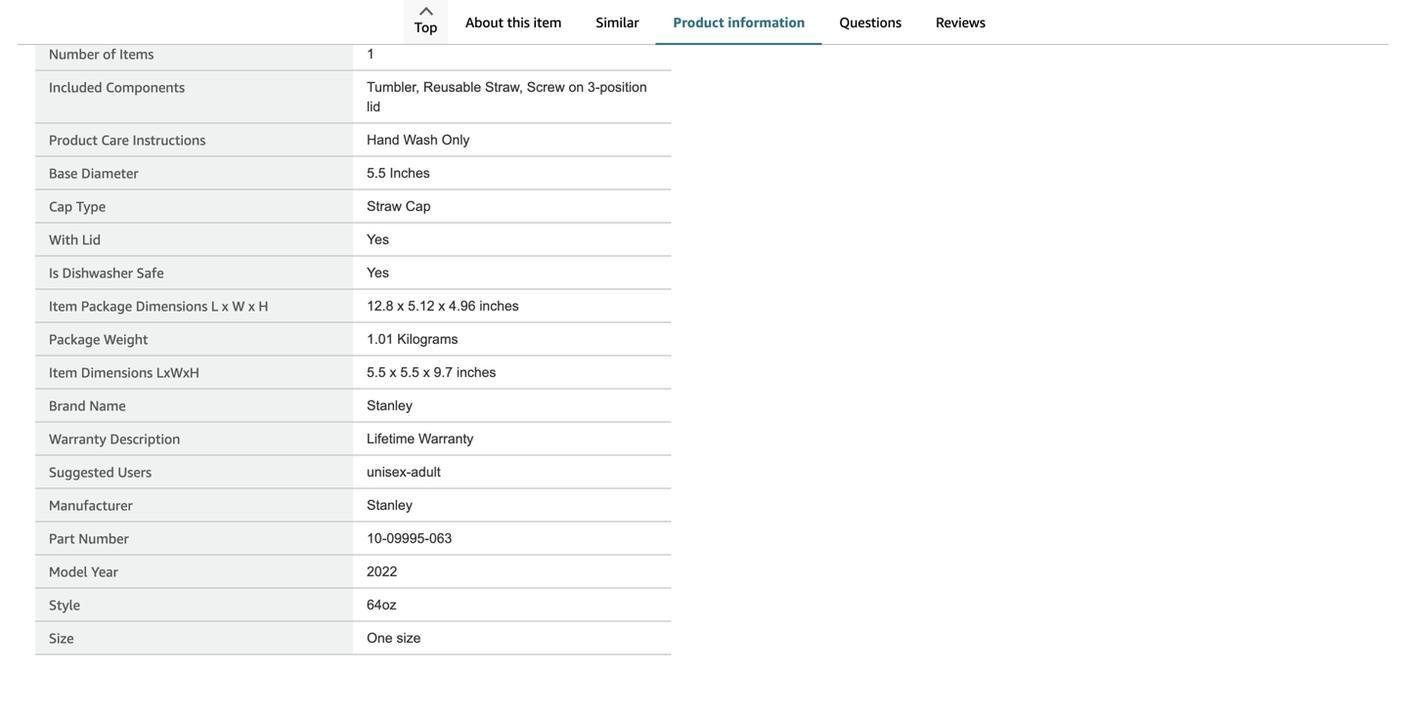 Task type: vqa. For each thing, say whether or not it's contained in the screenshot.
right Cap
yes



Task type: describe. For each thing, give the bounding box(es) containing it.
warranty description
[[49, 431, 180, 447]]

09995-
[[387, 531, 429, 547]]

screw
[[527, 80, 565, 95]]

‎straw
[[367, 199, 402, 214]]

x left h
[[248, 298, 255, 314]]

about this item
[[466, 14, 562, 30]]

‎unisex-adult
[[367, 465, 441, 480]]

w
[[232, 298, 245, 314]]

x left 9.7
[[423, 365, 430, 380]]

part
[[49, 531, 75, 547]]

dishwasher
[[62, 265, 133, 281]]

0 horizontal spatial warranty
[[49, 431, 106, 447]]

5.12
[[408, 299, 435, 314]]

‎12.8 x 5.12 x 4.96 inches
[[367, 299, 519, 314]]

base diameter
[[49, 165, 138, 181]]

name
[[89, 398, 126, 414]]

item for item package dimensions l x w x h
[[49, 298, 77, 314]]

‎hand
[[367, 132, 400, 148]]

h
[[259, 298, 268, 314]]

information
[[728, 14, 805, 30]]

‎1.01
[[367, 332, 393, 347]]

063
[[429, 531, 452, 547]]

similar
[[596, 14, 639, 30]]

is dishwasher safe
[[49, 265, 164, 281]]

‎1
[[367, 46, 374, 62]]

reusable
[[423, 80, 481, 95]]

of
[[103, 46, 116, 62]]

suggested
[[49, 464, 114, 481]]

suggested users
[[49, 464, 152, 481]]

‎stainless steel
[[367, 13, 457, 28]]

1 vertical spatial number
[[79, 531, 129, 547]]

0 vertical spatial number
[[49, 46, 99, 62]]

components
[[106, 79, 185, 95]]

position
[[600, 80, 647, 95]]

model year
[[49, 564, 118, 580]]

‎stanley for manufacturer
[[367, 498, 412, 513]]

‎one size
[[367, 631, 421, 646]]

safe
[[137, 265, 164, 281]]

x right ‎12.8
[[397, 299, 404, 314]]

item package dimensions l x w x h
[[49, 298, 268, 314]]

care
[[101, 132, 129, 148]]

1 horizontal spatial warranty
[[419, 432, 474, 447]]

weight
[[104, 331, 148, 348]]

‎2022
[[367, 565, 397, 580]]

‎straw cap
[[367, 199, 431, 214]]

product information
[[673, 14, 805, 30]]

1 vertical spatial package
[[49, 331, 100, 348]]

inches for item dimensions  lxwxh
[[457, 365, 496, 380]]

1 vertical spatial dimensions
[[81, 365, 153, 381]]

size
[[49, 631, 74, 647]]

lid
[[367, 99, 381, 114]]

x left 5.5
[[390, 365, 396, 380]]

9.7
[[434, 365, 453, 380]]

included
[[49, 79, 102, 95]]

top
[[414, 19, 438, 35]]

x left "4.96"
[[438, 299, 445, 314]]

‎lifetime warranty
[[367, 432, 474, 447]]

package weight
[[49, 331, 148, 348]]

lid
[[82, 232, 101, 248]]



Task type: locate. For each thing, give the bounding box(es) containing it.
wash
[[403, 132, 438, 148]]

inches
[[479, 299, 519, 314], [457, 365, 496, 380]]

item dimensions  lxwxh
[[49, 365, 199, 381]]

model
[[49, 564, 88, 580]]

‎5.5 inches
[[367, 166, 430, 181]]

1 vertical spatial item
[[49, 365, 77, 381]]

product up base
[[49, 132, 98, 148]]

cap left type
[[49, 198, 73, 215]]

‎stainless
[[367, 13, 422, 28]]

product
[[673, 14, 724, 30], [49, 132, 98, 148]]

0 vertical spatial product
[[673, 14, 724, 30]]

‎yes up ‎12.8
[[367, 265, 389, 281]]

‎10-
[[367, 531, 387, 547]]

number
[[49, 46, 99, 62], [79, 531, 129, 547]]

dimensions down safe
[[136, 298, 208, 314]]

1 ‎5.5 from the top
[[367, 166, 386, 181]]

‎5.5 for base diameter
[[367, 166, 386, 181]]

this
[[507, 14, 530, 30]]

‎yes for with lid
[[367, 232, 389, 247]]

cap right ‎straw
[[406, 199, 431, 214]]

adult
[[411, 465, 441, 480]]

1 vertical spatial ‎yes
[[367, 265, 389, 281]]

included components
[[49, 79, 185, 95]]

with lid
[[49, 232, 101, 248]]

on
[[569, 80, 584, 95]]

3-
[[588, 80, 600, 95]]

brand name
[[49, 398, 126, 414]]

2 item from the top
[[49, 365, 77, 381]]

1 horizontal spatial cap
[[406, 199, 431, 214]]

‎yes
[[367, 232, 389, 247], [367, 265, 389, 281]]

with
[[49, 232, 78, 248]]

‎unisex-
[[367, 465, 411, 480]]

product care instructions
[[49, 132, 206, 148]]

4.96
[[449, 299, 476, 314]]

dimensions down weight
[[81, 365, 153, 381]]

‎64oz
[[367, 598, 396, 613]]

product for product care instructions
[[49, 132, 98, 148]]

x
[[222, 298, 228, 314], [248, 298, 255, 314], [397, 299, 404, 314], [438, 299, 445, 314], [390, 365, 396, 380], [423, 365, 430, 380]]

base
[[49, 165, 78, 181]]

1 horizontal spatial product
[[673, 14, 724, 30]]

number up the included
[[49, 46, 99, 62]]

diameter
[[81, 165, 138, 181]]

‎10-09995-063
[[367, 531, 452, 547]]

number up year
[[79, 531, 129, 547]]

inches
[[390, 166, 430, 181]]

‎yes for is dishwasher safe
[[367, 265, 389, 281]]

description
[[110, 431, 180, 447]]

reviews
[[936, 14, 986, 30]]

‎12.8
[[367, 299, 393, 314]]

1 vertical spatial product
[[49, 132, 98, 148]]

l
[[211, 298, 218, 314]]

questions
[[839, 14, 902, 30]]

1 ‎stanley from the top
[[367, 398, 412, 414]]

0 horizontal spatial cap
[[49, 198, 73, 215]]

items
[[119, 46, 154, 62]]

‎5.5 down ‎1.01
[[367, 365, 386, 380]]

size
[[396, 631, 421, 646]]

‎stanley down ‎unisex-
[[367, 498, 412, 513]]

0 vertical spatial package
[[81, 298, 132, 314]]

users
[[118, 464, 152, 481]]

‎hand wash only
[[367, 132, 470, 148]]

warranty up suggested
[[49, 431, 106, 447]]

item
[[49, 298, 77, 314], [49, 365, 77, 381]]

inches right 9.7
[[457, 365, 496, 380]]

cap type
[[49, 198, 106, 215]]

inches for item package dimensions l x w x h
[[479, 299, 519, 314]]

package left weight
[[49, 331, 100, 348]]

‎stanley for brand name
[[367, 398, 412, 414]]

product for product information
[[673, 14, 724, 30]]

warranty
[[49, 431, 106, 447], [419, 432, 474, 447]]

about
[[466, 14, 504, 30]]

package down is dishwasher safe
[[81, 298, 132, 314]]

part number
[[49, 531, 129, 547]]

‎5.5 x 5.5 x 9.7 inches
[[367, 365, 496, 380]]

1 ‎yes from the top
[[367, 232, 389, 247]]

‎5.5
[[367, 166, 386, 181], [367, 365, 386, 380]]

is
[[49, 265, 59, 281]]

steel
[[426, 13, 457, 28]]

item
[[533, 14, 562, 30]]

5.5
[[400, 365, 419, 380]]

item up brand
[[49, 365, 77, 381]]

‎stanley up ‎lifetime
[[367, 398, 412, 414]]

0 vertical spatial ‎yes
[[367, 232, 389, 247]]

0 vertical spatial dimensions
[[136, 298, 208, 314]]

0 vertical spatial item
[[49, 298, 77, 314]]

‎lifetime
[[367, 432, 415, 447]]

brand
[[49, 398, 86, 414]]

lxwxh
[[156, 365, 199, 381]]

1 item from the top
[[49, 298, 77, 314]]

‎one
[[367, 631, 393, 646]]

1 vertical spatial inches
[[457, 365, 496, 380]]

style
[[49, 597, 80, 614]]

manufacturer
[[49, 498, 133, 514]]

kilograms
[[397, 332, 458, 347]]

‎1.01 kilograms
[[367, 332, 458, 347]]

‎tumbler,
[[367, 80, 420, 95]]

type
[[76, 198, 106, 215]]

0 vertical spatial ‎5.5
[[367, 166, 386, 181]]

1 vertical spatial ‎5.5
[[367, 365, 386, 380]]

inches right "4.96"
[[479, 299, 519, 314]]

x right l
[[222, 298, 228, 314]]

year
[[91, 564, 118, 580]]

product left information
[[673, 14, 724, 30]]

0 vertical spatial inches
[[479, 299, 519, 314]]

only
[[442, 132, 470, 148]]

2 ‎yes from the top
[[367, 265, 389, 281]]

‎tumbler, reusable straw, screw on 3-position lid
[[367, 80, 647, 114]]

‎5.5 for item dimensions  lxwxh
[[367, 365, 386, 380]]

number of items
[[49, 46, 154, 62]]

2 ‎5.5 from the top
[[367, 365, 386, 380]]

‎yes down ‎straw
[[367, 232, 389, 247]]

warranty up adult
[[419, 432, 474, 447]]

item down is
[[49, 298, 77, 314]]

‎5.5 left inches
[[367, 166, 386, 181]]

instructions
[[133, 132, 206, 148]]

item for item dimensions  lxwxh
[[49, 365, 77, 381]]

straw,
[[485, 80, 523, 95]]

0 horizontal spatial product
[[49, 132, 98, 148]]

package
[[81, 298, 132, 314], [49, 331, 100, 348]]

2 ‎stanley from the top
[[367, 498, 412, 513]]

1 vertical spatial ‎stanley
[[367, 498, 412, 513]]

0 vertical spatial ‎stanley
[[367, 398, 412, 414]]



